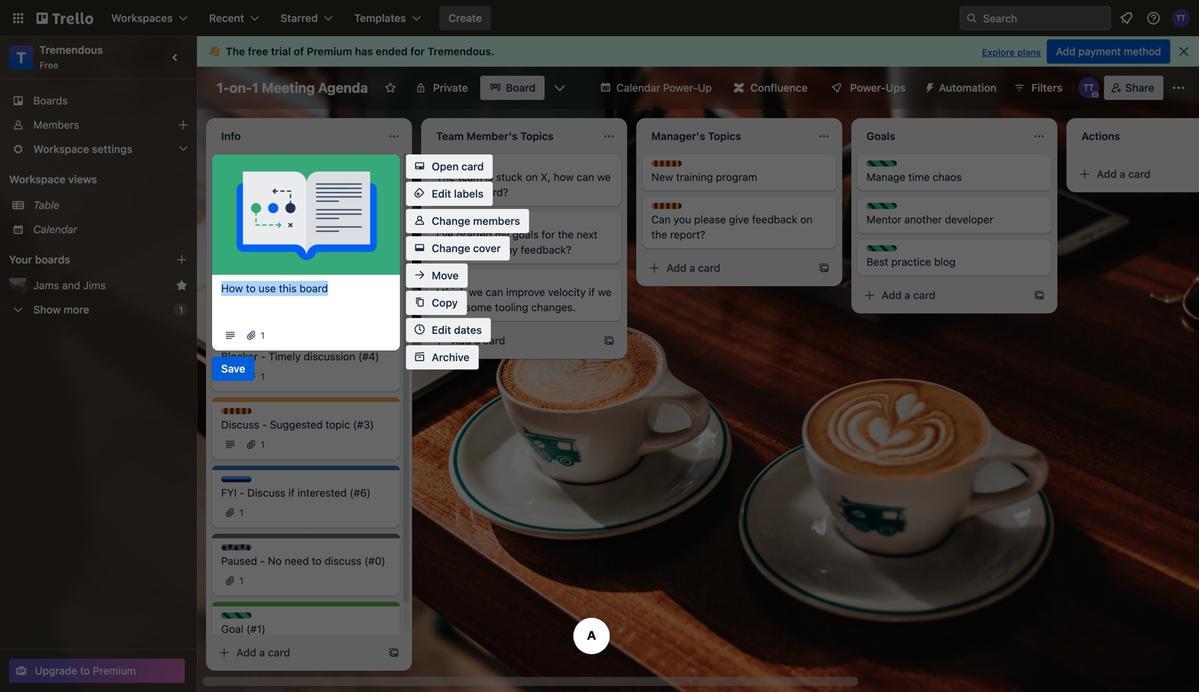 Task type: vqa. For each thing, say whether or not it's contained in the screenshot.
sm icon associated with Suggested
no



Task type: locate. For each thing, give the bounding box(es) containing it.
1 vertical spatial calendar
[[33, 223, 77, 236]]

confluence button
[[725, 76, 817, 100]]

team
[[458, 171, 483, 183]]

1 vertical spatial the
[[437, 171, 455, 183]]

to left use
[[246, 282, 256, 295]]

change up the i've
[[432, 215, 471, 227]]

goal left time
[[882, 161, 902, 172]]

ups
[[886, 81, 906, 94]]

premium right of
[[307, 45, 352, 58]]

on
[[526, 171, 538, 183], [801, 213, 813, 226]]

color: green, title: "goal" element for mentor
[[867, 203, 902, 214]]

add for the team is stuck on x, how can we move forward?
[[452, 335, 472, 347]]

color: orange, title: "discuss" element up change cover button
[[437, 218, 486, 230]]

0 horizontal spatial on
[[526, 171, 538, 183]]

for right ended
[[411, 45, 425, 58]]

on inside blocker the team is stuck on x, how can we move forward?
[[526, 171, 538, 183]]

on right feedback
[[801, 213, 813, 226]]

feedback
[[752, 213, 798, 226]]

months.
[[457, 244, 497, 256]]

color: blue, title: "fyi" element
[[221, 477, 252, 488]]

0 horizontal spatial tremendous
[[39, 44, 103, 56]]

create from template… image
[[818, 262, 831, 274]]

for
[[411, 45, 425, 58], [542, 228, 555, 241]]

discuss left interested
[[247, 487, 286, 499]]

a for can you please give feedback on the report?
[[690, 262, 696, 274]]

time
[[909, 171, 930, 183]]

calendar for calendar
[[33, 223, 77, 236]]

color: red, title: "blocker" element up edit labels
[[437, 161, 485, 172]]

blocker
[[452, 161, 485, 172], [236, 341, 269, 352], [221, 350, 258, 363]]

change for change members
[[432, 215, 471, 227]]

add payment method button
[[1047, 39, 1171, 64]]

color: green, title: "goal" element down mentor
[[867, 246, 902, 257]]

the inside blocker the team is stuck on x, how can we move forward?
[[437, 171, 455, 183]]

edit labels
[[432, 188, 484, 200]]

add a card button
[[1073, 162, 1200, 186], [643, 256, 812, 280], [858, 283, 1028, 308], [427, 329, 597, 353], [212, 641, 382, 665]]

if right velocity
[[589, 286, 595, 299]]

next
[[577, 228, 598, 241]]

tremendous down create button
[[428, 45, 491, 58]]

0 notifications image
[[1118, 9, 1136, 27]]

2 edit from the top
[[432, 324, 451, 336]]

(#0)
[[365, 555, 386, 568]]

0 vertical spatial change
[[432, 215, 471, 227]]

color: red, title: "blocker" element
[[437, 161, 485, 172], [221, 340, 269, 352]]

discuss for training
[[667, 161, 701, 172]]

manage
[[867, 171, 906, 183]]

the
[[558, 228, 574, 241], [652, 228, 668, 241]]

best practice blog link
[[867, 255, 1043, 270]]

0 horizontal spatial power-
[[663, 81, 698, 94]]

2 change from the top
[[432, 242, 471, 255]]

1-on-1 meeting agenda
[[217, 80, 368, 96]]

share
[[1126, 81, 1155, 94]]

to inside "paused paused - no need to discuss (#0)"
[[312, 555, 322, 568]]

discuss up some
[[452, 277, 486, 287]]

color: orange, title: "discuss" element up the you
[[652, 161, 701, 172]]

1 horizontal spatial to
[[246, 282, 256, 295]]

edit for edit labels
[[432, 188, 451, 200]]

goal inside goal best practice blog
[[882, 246, 902, 257]]

board
[[300, 282, 328, 295]]

2 the from the left
[[652, 228, 668, 241]]

dates
[[454, 324, 482, 336]]

to inside upgrade to premium "link"
[[80, 665, 90, 677]]

blocker inside blocker the team is stuck on x, how can we move forward?
[[452, 161, 485, 172]]

2 vertical spatial to
[[80, 665, 90, 677]]

discuss inside discuss new training program
[[667, 161, 701, 172]]

1 horizontal spatial the
[[437, 171, 455, 183]]

1 vertical spatial if
[[289, 487, 295, 499]]

save
[[221, 363, 245, 375]]

- left 'timely' at the left bottom
[[261, 350, 266, 363]]

color: green, title: "goal" element down manage
[[867, 203, 902, 214]]

the up move
[[437, 171, 455, 183]]

the down can
[[652, 228, 668, 241]]

color: orange, title: "discuss" element up report?
[[652, 203, 701, 214]]

the right 👋
[[226, 45, 245, 58]]

create from template… image
[[1034, 289, 1046, 302], [603, 335, 615, 347], [388, 647, 400, 659]]

power- inside the calendar power-up link
[[663, 81, 698, 94]]

color: orange, title: "discuss" element down 'save' button
[[221, 408, 271, 420]]

customize views image
[[552, 80, 568, 95]]

open card
[[432, 160, 484, 173]]

timely
[[269, 350, 301, 363]]

discuss inside discuss can you please give feedback on the report?
[[667, 204, 701, 214]]

changes.
[[531, 301, 576, 314]]

1 horizontal spatial color: red, title: "blocker" element
[[437, 161, 485, 172]]

the inside discuss can you please give feedback on the report?
[[652, 228, 668, 241]]

we right velocity
[[598, 286, 612, 299]]

color: orange, title: "discuss" element
[[652, 161, 701, 172], [652, 203, 701, 214], [437, 218, 486, 230], [437, 276, 486, 287], [221, 408, 271, 420]]

0 horizontal spatial create from template… image
[[388, 647, 400, 659]]

can
[[577, 171, 595, 183], [486, 286, 503, 299]]

banner
[[197, 36, 1200, 67]]

calendar down table
[[33, 223, 77, 236]]

discuss
[[325, 555, 362, 568]]

- inside fyi fyi - discuss if interested (#6)
[[240, 487, 245, 499]]

discuss up the change cover
[[452, 219, 486, 230]]

1 vertical spatial create from template… image
[[603, 335, 615, 347]]

1 down the starred icon
[[179, 305, 183, 315]]

is
[[485, 171, 493, 183]]

0 vertical spatial premium
[[307, 45, 352, 58]]

edit dates button
[[406, 318, 491, 343]]

power-ups
[[851, 81, 906, 94]]

edit down make
[[432, 324, 451, 336]]

1 vertical spatial on
[[801, 213, 813, 226]]

1 horizontal spatial if
[[589, 286, 595, 299]]

tooling
[[495, 301, 529, 314]]

up
[[698, 81, 712, 94]]

ended
[[376, 45, 408, 58]]

blocker up "save"
[[236, 341, 269, 352]]

add board image
[[176, 254, 188, 266]]

boards
[[35, 253, 70, 266]]

2 horizontal spatial to
[[312, 555, 322, 568]]

to right upgrade
[[80, 665, 90, 677]]

private button
[[406, 76, 477, 100]]

to right need
[[312, 555, 322, 568]]

1 right 'save' button
[[261, 371, 265, 382]]

1 vertical spatial premium
[[93, 665, 136, 677]]

can right how in the left of the page
[[577, 171, 595, 183]]

add for new training program
[[667, 262, 687, 274]]

calendar
[[617, 81, 661, 94], [33, 223, 77, 236]]

paused - no need to discuss (#0) link
[[221, 554, 391, 569]]

1 horizontal spatial for
[[542, 228, 555, 241]]

goal inside goal manage time chaos
[[882, 161, 902, 172]]

paused left no
[[221, 555, 257, 568]]

1 vertical spatial can
[[486, 286, 503, 299]]

make
[[437, 301, 463, 314]]

give
[[729, 213, 750, 226]]

free
[[39, 60, 58, 70]]

tremendous up free
[[39, 44, 103, 56]]

color: green, title: "goal" element
[[867, 161, 902, 172], [867, 203, 902, 214], [867, 246, 902, 257], [221, 613, 256, 624]]

confluence
[[751, 81, 808, 94]]

👋 the free trial of premium has ended for tremendous .
[[209, 45, 495, 58]]

share button
[[1105, 76, 1164, 100]]

add for manage time chaos
[[882, 289, 902, 302]]

0 horizontal spatial calendar
[[33, 223, 77, 236]]

can up some
[[486, 286, 503, 299]]

0 horizontal spatial to
[[80, 665, 90, 677]]

0 vertical spatial the
[[226, 45, 245, 58]]

1 horizontal spatial premium
[[307, 45, 352, 58]]

on left x,
[[526, 171, 538, 183]]

the inside banner
[[226, 45, 245, 58]]

if inside discuss i think we can improve velocity if we make some tooling changes.
[[589, 286, 595, 299]]

0 horizontal spatial if
[[289, 487, 295, 499]]

1 horizontal spatial power-
[[851, 81, 886, 94]]

discuss inside discuss i think we can improve velocity if we make some tooling changes.
[[452, 277, 486, 287]]

tremendous
[[39, 44, 103, 56], [428, 45, 491, 58]]

open
[[432, 160, 459, 173]]

- for fyi
[[240, 487, 245, 499]]

discuss
[[667, 161, 701, 172], [667, 204, 701, 214], [452, 219, 486, 230], [452, 277, 486, 287], [236, 409, 271, 420], [221, 419, 259, 431], [247, 487, 286, 499]]

color: red, title: "blocker" element for blocker - timely discussion (#4)
[[221, 340, 269, 352]]

- inside discuss discuss - suggested topic (#3)
[[262, 419, 267, 431]]

need
[[285, 555, 309, 568]]

0 horizontal spatial can
[[486, 286, 503, 299]]

0 vertical spatial if
[[589, 286, 595, 299]]

the
[[226, 45, 245, 58], [437, 171, 455, 183]]

- up color: black, title: "paused" element on the bottom of page
[[240, 487, 245, 499]]

1 horizontal spatial create from template… image
[[603, 335, 615, 347]]

0 vertical spatial can
[[577, 171, 595, 183]]

discuss new training program
[[652, 161, 758, 183]]

add inside button
[[1057, 45, 1076, 58]]

0 vertical spatial on
[[526, 171, 538, 183]]

goal down mentor
[[882, 246, 902, 257]]

discuss up report?
[[667, 204, 701, 214]]

discussion
[[304, 350, 356, 363]]

we right how in the left of the page
[[597, 171, 611, 183]]

create from template… image for best practice blog
[[1034, 289, 1046, 302]]

change
[[432, 215, 471, 227], [432, 242, 471, 255]]

- left no
[[260, 555, 265, 568]]

interested
[[298, 487, 347, 499]]

1 edit from the top
[[432, 188, 451, 200]]

discuss left suggested
[[221, 419, 259, 431]]

tremendous link
[[39, 44, 103, 56]]

color: green, title: "goal" element for best
[[867, 246, 902, 257]]

0 horizontal spatial the
[[558, 228, 574, 241]]

1 change from the top
[[432, 215, 471, 227]]

card for manage time chaos
[[914, 289, 936, 302]]

of
[[294, 45, 304, 58]]

private
[[433, 81, 468, 94]]

1 the from the left
[[558, 228, 574, 241]]

change cover
[[432, 242, 501, 255]]

add payment method
[[1057, 45, 1162, 58]]

color: orange, title: "discuss" element up copy
[[437, 276, 486, 287]]

0 vertical spatial to
[[246, 282, 256, 295]]

goal manage time chaos
[[867, 161, 962, 183]]

to inside 'how to use this board' link
[[246, 282, 256, 295]]

premium inside "link"
[[93, 665, 136, 677]]

topic
[[326, 419, 350, 431]]

0 vertical spatial create from template… image
[[1034, 289, 1046, 302]]

color: green, title: "goal" element left time
[[867, 161, 902, 172]]

on inside discuss can you please give feedback on the report?
[[801, 213, 813, 226]]

2 power- from the left
[[851, 81, 886, 94]]

1 vertical spatial change
[[432, 242, 471, 255]]

blocker - timely discussion (#4) link
[[221, 349, 391, 365]]

workspace views
[[9, 173, 97, 186]]

calendar power-up link
[[591, 76, 721, 100]]

goal mentor another developer
[[867, 204, 994, 226]]

1 down discuss discuss - suggested topic (#3)
[[261, 440, 265, 450]]

discuss for you
[[667, 204, 701, 214]]

t link
[[9, 45, 33, 70]]

0 vertical spatial for
[[411, 45, 425, 58]]

discuss down 'save' button
[[236, 409, 271, 420]]

members
[[33, 119, 79, 131]]

archive
[[432, 351, 470, 364]]

1 horizontal spatial calendar
[[617, 81, 661, 94]]

boards link
[[0, 89, 197, 113]]

change down the i've
[[432, 242, 471, 255]]

0 horizontal spatial the
[[226, 45, 245, 58]]

goal inside goal mentor another developer
[[882, 204, 902, 214]]

add a card button for mentor another developer
[[858, 283, 1028, 308]]

0 horizontal spatial color: red, title: "blocker" element
[[221, 340, 269, 352]]

power- inside the power-ups button
[[851, 81, 886, 94]]

color: orange, title: "discuss" element for drafted
[[437, 218, 486, 230]]

goal left '(#1)'
[[221, 623, 244, 636]]

labels
[[454, 188, 484, 200]]

Search field
[[978, 7, 1111, 30]]

(#4)
[[358, 350, 379, 363]]

a
[[1120, 168, 1126, 180], [690, 262, 696, 274], [905, 289, 911, 302], [474, 335, 480, 347], [259, 647, 265, 659]]

goal down color: black, title: "paused" element on the bottom of page
[[236, 614, 256, 624]]

calendar left up
[[617, 81, 661, 94]]

tremendous inside banner
[[428, 45, 491, 58]]

premium right upgrade
[[93, 665, 136, 677]]

for up feedback?
[[542, 228, 555, 241]]

board
[[506, 81, 536, 94]]

banner containing 👋
[[197, 36, 1200, 67]]

card for new training program
[[698, 262, 721, 274]]

edit left labels
[[432, 188, 451, 200]]

0 vertical spatial edit
[[432, 188, 451, 200]]

1 power- from the left
[[663, 81, 698, 94]]

- left suggested
[[262, 419, 267, 431]]

the left next
[[558, 228, 574, 241]]

can inside discuss i think we can improve velocity if we make some tooling changes.
[[486, 286, 503, 299]]

1 right 1-
[[252, 80, 259, 96]]

1 horizontal spatial can
[[577, 171, 595, 183]]

1 vertical spatial edit
[[432, 324, 451, 336]]

goal down manage
[[882, 204, 902, 214]]

calendar power-up
[[617, 81, 712, 94]]

1 horizontal spatial the
[[652, 228, 668, 241]]

1 horizontal spatial on
[[801, 213, 813, 226]]

1 vertical spatial for
[[542, 228, 555, 241]]

(#6)
[[350, 487, 371, 499]]

1 horizontal spatial tremendous
[[428, 45, 491, 58]]

1 down color: black, title: "paused" element on the bottom of page
[[239, 576, 244, 587]]

i've
[[437, 228, 454, 241]]

- inside the blocker blocker - timely discussion (#4)
[[261, 350, 266, 363]]

color: green, title: "goal" element down color: black, title: "paused" element on the bottom of page
[[221, 613, 256, 624]]

the for blocker
[[437, 171, 455, 183]]

blocker left is
[[452, 161, 485, 172]]

2 horizontal spatial create from template… image
[[1034, 289, 1046, 302]]

to for premium
[[80, 665, 90, 677]]

0 vertical spatial calendar
[[617, 81, 661, 94]]

wave image
[[209, 45, 220, 58]]

discuss inside discuss i've drafted my goals for the next few months. any feedback?
[[452, 219, 486, 230]]

0 horizontal spatial premium
[[93, 665, 136, 677]]

1 vertical spatial to
[[312, 555, 322, 568]]

0 vertical spatial color: red, title: "blocker" element
[[437, 161, 485, 172]]

color: red, title: "blocker" element up "save"
[[221, 340, 269, 352]]

use
[[259, 282, 276, 295]]

star or unstar board image
[[385, 82, 397, 94]]

0 horizontal spatial for
[[411, 45, 425, 58]]

1 vertical spatial color: red, title: "blocker" element
[[221, 340, 269, 352]]

goal for best
[[882, 246, 902, 257]]

chaos
[[933, 171, 962, 183]]

for inside discuss i've drafted my goals for the next few months. any feedback?
[[542, 228, 555, 241]]

card for the team is stuck on x, how can we move forward?
[[483, 335, 506, 347]]

- inside "paused paused - no need to discuss (#0)"
[[260, 555, 265, 568]]

terry turtle (terryturtle) image
[[1079, 77, 1100, 99]]

primary element
[[0, 0, 1200, 36]]

add a card button for can you please give feedback on the report?
[[643, 256, 812, 280]]

if left interested
[[289, 487, 295, 499]]

discuss up the you
[[667, 161, 701, 172]]

improve
[[506, 286, 545, 299]]

discuss - suggested topic (#3) link
[[221, 418, 391, 433]]



Task type: describe. For each thing, give the bounding box(es) containing it.
blocker left 'timely' at the left bottom
[[221, 350, 258, 363]]

1 inside board name text box
[[252, 80, 259, 96]]

filters
[[1032, 81, 1063, 94]]

change members
[[432, 215, 520, 227]]

program
[[716, 171, 758, 183]]

explore
[[982, 47, 1015, 58]]

change for change cover
[[432, 242, 471, 255]]

card for how to use this board
[[268, 647, 290, 659]]

few
[[437, 244, 454, 256]]

1 down color: blue, title: "fyi" element in the bottom of the page
[[239, 508, 244, 518]]

goal for mentor
[[882, 204, 902, 214]]

1 down use
[[261, 330, 265, 341]]

blocker the team is stuck on x, how can we move forward?
[[437, 161, 611, 199]]

upgrade to premium link
[[9, 659, 185, 684]]

this
[[279, 282, 297, 295]]

change members button
[[406, 209, 529, 233]]

we up some
[[469, 286, 483, 299]]

forward?
[[466, 186, 509, 199]]

- for paused
[[260, 555, 265, 568]]

automation
[[939, 81, 997, 94]]

automation button
[[918, 76, 1006, 100]]

blocker for -
[[236, 341, 269, 352]]

copy
[[432, 297, 458, 309]]

show more
[[33, 304, 89, 316]]

color: orange, title: "discuss" element for you
[[652, 203, 701, 214]]

discuss i've drafted my goals for the next few months. any feedback?
[[437, 219, 598, 256]]

explore plans
[[982, 47, 1041, 58]]

goal for manage
[[882, 161, 902, 172]]

best
[[867, 256, 889, 268]]

how to use this board link
[[221, 281, 391, 296]]

can inside blocker the team is stuck on x, how can we move forward?
[[577, 171, 595, 183]]

method
[[1124, 45, 1162, 58]]

how
[[221, 282, 243, 295]]

for inside banner
[[411, 45, 425, 58]]

create
[[449, 12, 482, 24]]

plans
[[1018, 47, 1041, 58]]

move button
[[406, 264, 468, 288]]

open information menu image
[[1147, 11, 1162, 26]]

blog
[[935, 256, 956, 268]]

How to use this board text field
[[221, 281, 391, 324]]

color: black, title: "paused" element
[[221, 545, 269, 556]]

add for how to use this board
[[236, 647, 256, 659]]

please
[[694, 213, 726, 226]]

(#1)
[[246, 623, 266, 636]]

fyi - discuss if interested (#6) link
[[221, 486, 391, 501]]

the for 👋
[[226, 45, 245, 58]]

color: orange, title: "discuss" element for think
[[437, 276, 486, 287]]

create button
[[440, 6, 491, 30]]

search image
[[966, 12, 978, 24]]

edit dates
[[432, 324, 482, 336]]

explore plans button
[[982, 43, 1041, 61]]

feedback?
[[521, 244, 572, 256]]

and
[[62, 279, 80, 292]]

jims
[[83, 279, 106, 292]]

a for i've drafted my goals for the next few months. any feedback?
[[474, 335, 480, 347]]

terry turtle (terryturtle) image
[[1172, 9, 1191, 27]]

color: green, title: "goal" element for goal
[[221, 613, 256, 624]]

2 vertical spatial create from template… image
[[388, 647, 400, 659]]

agenda
[[318, 80, 368, 96]]

show
[[33, 304, 61, 316]]

back to home image
[[36, 6, 93, 30]]

paused left need
[[236, 546, 269, 556]]

discuss for think
[[452, 277, 486, 287]]

show menu image
[[1172, 80, 1187, 95]]

add a card button for i've drafted my goals for the next few months. any feedback?
[[427, 329, 597, 353]]

discuss can you please give feedback on the report?
[[652, 204, 813, 241]]

.
[[491, 45, 495, 58]]

discuss for -
[[236, 409, 271, 420]]

x,
[[541, 171, 551, 183]]

discuss for drafted
[[452, 219, 486, 230]]

members link
[[0, 113, 197, 137]]

color: green, title: "goal" element for manage
[[867, 161, 902, 172]]

if inside fyi fyi - discuss if interested (#6)
[[289, 487, 295, 499]]

table link
[[33, 198, 188, 213]]

edit labels button
[[406, 182, 493, 206]]

blocker for team
[[452, 161, 485, 172]]

upgrade to premium
[[35, 665, 136, 677]]

on-
[[230, 80, 252, 96]]

discuss i think we can improve velocity if we make some tooling changes.
[[437, 277, 612, 314]]

goal for goal
[[236, 614, 256, 624]]

discuss discuss - suggested topic (#3)
[[221, 409, 374, 431]]

think
[[442, 286, 466, 299]]

mentor another developer link
[[867, 212, 1043, 227]]

your boards with 2 items element
[[9, 251, 153, 269]]

sm image
[[918, 76, 939, 97]]

training
[[676, 171, 713, 183]]

discuss inside fyi fyi - discuss if interested (#6)
[[247, 487, 286, 499]]

tremendous free
[[39, 44, 103, 70]]

i've drafted my goals for the next few months. any feedback? link
[[437, 227, 612, 258]]

calendar for calendar power-up
[[617, 81, 661, 94]]

new
[[652, 171, 674, 183]]

premium inside banner
[[307, 45, 352, 58]]

the inside discuss i've drafted my goals for the next few months. any feedback?
[[558, 228, 574, 241]]

to for use
[[246, 282, 256, 295]]

developer
[[945, 213, 994, 226]]

new training program link
[[652, 170, 828, 185]]

practice
[[892, 256, 932, 268]]

trial
[[271, 45, 291, 58]]

color: red, title: "blocker" element for the team is stuck on x, how can we move forward?
[[437, 161, 485, 172]]

Board name text field
[[209, 76, 376, 100]]

stuck
[[496, 171, 523, 183]]

add a card for can you please give feedback on the report?
[[667, 262, 721, 274]]

color: orange, title: "discuss" element for training
[[652, 161, 701, 172]]

starred icon image
[[176, 280, 188, 292]]

jams
[[33, 279, 59, 292]]

can
[[652, 213, 671, 226]]

blocker blocker - timely discussion (#4)
[[221, 341, 379, 363]]

velocity
[[548, 286, 586, 299]]

mentor
[[867, 213, 902, 226]]

jams and jims link
[[33, 278, 170, 293]]

free
[[248, 45, 268, 58]]

fyi fyi - discuss if interested (#6)
[[221, 477, 371, 499]]

your
[[9, 253, 32, 266]]

no
[[268, 555, 282, 568]]

goals
[[513, 228, 539, 241]]

add a card for mentor another developer
[[882, 289, 936, 302]]

add a card for i've drafted my goals for the next few months. any feedback?
[[452, 335, 506, 347]]

a for mentor another developer
[[905, 289, 911, 302]]

create from template… image for i think we can improve velocity if we make some tooling changes.
[[603, 335, 615, 347]]

- for discuss
[[262, 419, 267, 431]]

edit for edit dates
[[432, 324, 451, 336]]

meeting
[[262, 80, 315, 96]]

paused paused - no need to discuss (#0)
[[221, 546, 386, 568]]

we inside blocker the team is stuck on x, how can we move forward?
[[597, 171, 611, 183]]

drafted
[[457, 228, 492, 241]]

👋
[[209, 45, 220, 58]]

members
[[473, 215, 520, 227]]

- for blocker
[[261, 350, 266, 363]]

boards
[[33, 94, 68, 107]]

change cover button
[[406, 236, 510, 261]]



